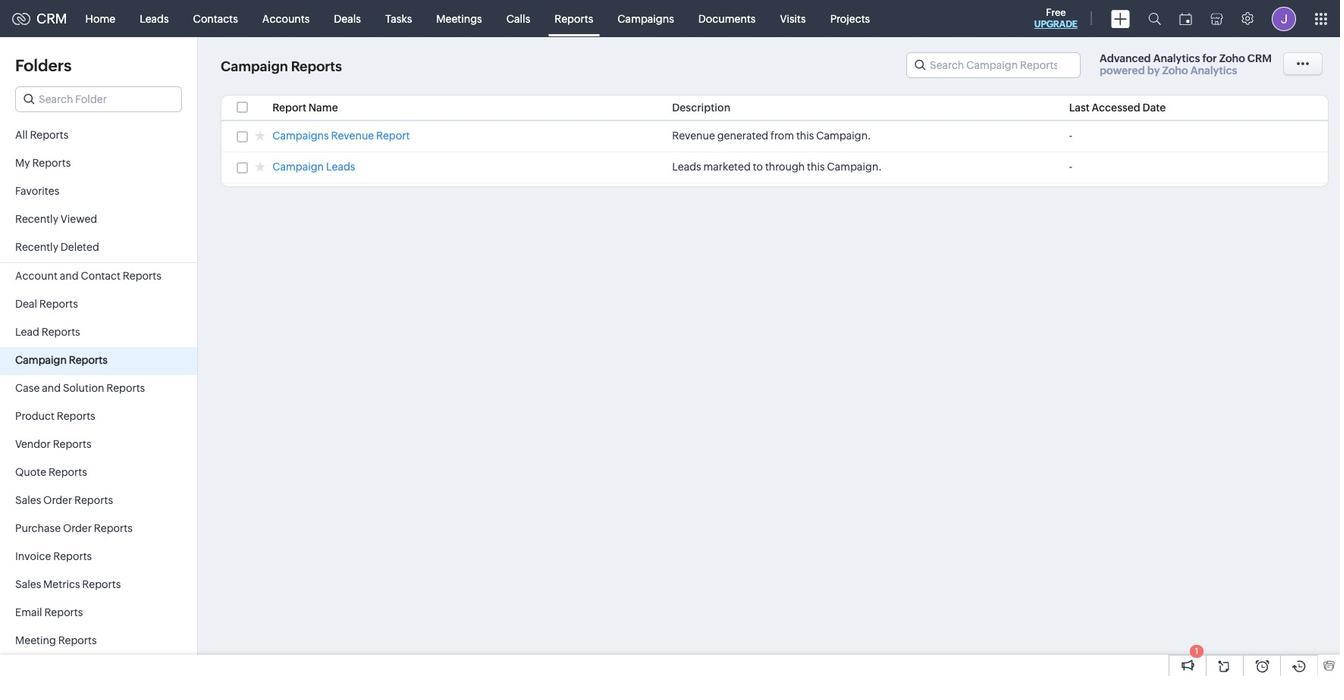 Task type: vqa. For each thing, say whether or not it's contained in the screenshot.
revenue in the "link"
yes



Task type: describe. For each thing, give the bounding box(es) containing it.
email reports link
[[0, 600, 197, 628]]

calls
[[506, 13, 530, 25]]

meetings
[[436, 13, 482, 25]]

campaigns link
[[606, 0, 686, 37]]

description
[[672, 102, 731, 114]]

sales order reports
[[15, 495, 113, 507]]

recently viewed
[[15, 213, 97, 225]]

campaigns revenue report
[[272, 130, 410, 142]]

vendor
[[15, 438, 51, 451]]

recently for recently deleted
[[15, 241, 58, 253]]

contacts link
[[181, 0, 250, 37]]

all reports
[[15, 129, 69, 141]]

accounts link
[[250, 0, 322, 37]]

favorites
[[15, 185, 59, 197]]

reports inside all reports link
[[30, 129, 69, 141]]

to
[[753, 161, 763, 173]]

Search Folder text field
[[16, 87, 181, 112]]

calls link
[[494, 0, 543, 37]]

- for leads marketed to through this campaign.
[[1069, 161, 1073, 173]]

campaign for campaign reports link
[[15, 354, 67, 366]]

for
[[1203, 52, 1217, 64]]

free
[[1046, 7, 1066, 18]]

home
[[85, 13, 115, 25]]

campaign leads link
[[272, 161, 355, 175]]

order for purchase
[[63, 523, 92, 535]]

solution
[[63, 382, 104, 394]]

meeting reports
[[15, 635, 97, 647]]

email
[[15, 607, 42, 619]]

purchase order reports
[[15, 523, 133, 535]]

by
[[1147, 64, 1160, 77]]

0 vertical spatial this
[[796, 130, 814, 142]]

leads for leads
[[140, 13, 169, 25]]

advanced
[[1100, 52, 1151, 64]]

my
[[15, 157, 30, 169]]

quote reports link
[[0, 460, 197, 488]]

meeting reports link
[[0, 628, 197, 656]]

from
[[771, 130, 794, 142]]

sales for sales order reports
[[15, 495, 41, 507]]

vendor reports link
[[0, 432, 197, 460]]

1 horizontal spatial zoho
[[1219, 52, 1245, 64]]

search element
[[1139, 0, 1170, 37]]

metrics
[[43, 579, 80, 591]]

order for sales
[[43, 495, 72, 507]]

calendar image
[[1179, 13, 1192, 25]]

reports inside meeting reports link
[[58, 635, 97, 647]]

0 horizontal spatial report
[[272, 102, 306, 114]]

leads link
[[128, 0, 181, 37]]

quote
[[15, 466, 46, 479]]

through
[[765, 161, 805, 173]]

campaign for campaign leads link
[[272, 161, 324, 173]]

tasks
[[385, 13, 412, 25]]

deals link
[[322, 0, 373, 37]]

recently for recently viewed
[[15, 213, 58, 225]]

reports link
[[543, 0, 606, 37]]

deal reports
[[15, 298, 78, 310]]

campaigns for campaigns
[[618, 13, 674, 25]]

reports up the name
[[291, 59, 342, 75]]

0 vertical spatial campaign.
[[816, 130, 871, 142]]

invoice reports
[[15, 551, 92, 563]]

lead reports link
[[0, 319, 197, 347]]

case
[[15, 382, 40, 394]]

accessed
[[1092, 102, 1141, 114]]

revenue generated from this campaign.
[[672, 130, 871, 142]]

reports inside deal reports link
[[39, 298, 78, 310]]

campaigns for campaigns revenue report
[[272, 130, 329, 142]]

account
[[15, 270, 58, 282]]

1 revenue from the left
[[331, 130, 374, 142]]

account and contact reports link
[[0, 263, 197, 291]]

sales metrics reports link
[[0, 572, 197, 600]]

last accessed date
[[1069, 102, 1166, 114]]

advanced analytics for zoho crm powered by zoho analytics
[[1100, 52, 1272, 77]]

purchase order reports link
[[0, 516, 197, 544]]

lead
[[15, 326, 39, 338]]

leads inside campaign leads link
[[326, 161, 355, 173]]

deals
[[334, 13, 361, 25]]

documents link
[[686, 0, 768, 37]]

marketed
[[704, 161, 751, 173]]

analytics down calendar icon
[[1191, 64, 1237, 77]]

and for case
[[42, 382, 61, 394]]

reports inside 'email reports' link
[[44, 607, 83, 619]]

campaigns revenue report link
[[272, 130, 410, 144]]

report name
[[272, 102, 338, 114]]

invoice
[[15, 551, 51, 563]]

create menu element
[[1102, 0, 1139, 37]]

contacts
[[193, 13, 238, 25]]

account and contact reports
[[15, 270, 161, 282]]

case and solution reports
[[15, 382, 145, 394]]

leads marketed to through this campaign.
[[672, 161, 882, 173]]

quote reports
[[15, 466, 87, 479]]

crm link
[[12, 11, 67, 27]]



Task type: locate. For each thing, give the bounding box(es) containing it.
reports up solution
[[69, 354, 108, 366]]

analytics
[[1153, 52, 1200, 64], [1191, 64, 1237, 77]]

product
[[15, 410, 55, 422]]

sales for sales metrics reports
[[15, 579, 41, 591]]

projects link
[[818, 0, 882, 37]]

campaign inside campaign reports link
[[15, 354, 67, 366]]

reports inside the sales metrics reports link
[[82, 579, 121, 591]]

campaign down lead reports
[[15, 354, 67, 366]]

reports down sales order reports link in the left of the page
[[94, 523, 133, 535]]

reports right the contact
[[123, 270, 161, 282]]

1 horizontal spatial leads
[[326, 161, 355, 173]]

reports down invoice reports link
[[82, 579, 121, 591]]

recently deleted link
[[0, 234, 197, 262]]

crm inside advanced analytics for zoho crm powered by zoho analytics
[[1248, 52, 1272, 64]]

purchase
[[15, 523, 61, 535]]

reports
[[555, 13, 593, 25], [291, 59, 342, 75], [30, 129, 69, 141], [32, 157, 71, 169], [123, 270, 161, 282], [39, 298, 78, 310], [41, 326, 80, 338], [69, 354, 108, 366], [106, 382, 145, 394], [57, 410, 95, 422], [53, 438, 92, 451], [48, 466, 87, 479], [74, 495, 113, 507], [94, 523, 133, 535], [53, 551, 92, 563], [82, 579, 121, 591], [44, 607, 83, 619], [58, 635, 97, 647]]

campaign down accounts link
[[221, 59, 288, 75]]

leads
[[140, 13, 169, 25], [326, 161, 355, 173], [672, 161, 701, 173]]

report
[[272, 102, 306, 114], [376, 130, 410, 142]]

folders
[[15, 56, 72, 75]]

meeting
[[15, 635, 56, 647]]

1 vertical spatial campaign
[[272, 161, 324, 173]]

0 horizontal spatial zoho
[[1162, 64, 1188, 77]]

reports down deal reports
[[41, 326, 80, 338]]

reports down quote reports "link"
[[74, 495, 113, 507]]

campaign reports link
[[0, 347, 197, 375]]

reports down 'email reports' link
[[58, 635, 97, 647]]

this right "through"
[[807, 161, 825, 173]]

2 revenue from the left
[[672, 130, 715, 142]]

0 horizontal spatial campaigns
[[272, 130, 329, 142]]

accounts
[[262, 13, 310, 25]]

reports inside campaign reports link
[[69, 354, 108, 366]]

1 vertical spatial crm
[[1248, 52, 1272, 64]]

search image
[[1148, 12, 1161, 25]]

1 - from the top
[[1069, 130, 1073, 142]]

0 vertical spatial campaign reports
[[221, 59, 342, 75]]

1 vertical spatial recently
[[15, 241, 58, 253]]

invoice reports link
[[0, 544, 197, 572]]

campaign leads
[[272, 161, 355, 173]]

profile element
[[1263, 0, 1305, 37]]

0 vertical spatial sales
[[15, 495, 41, 507]]

and down deleted
[[60, 270, 79, 282]]

reports inside case and solution reports link
[[106, 382, 145, 394]]

product reports link
[[0, 404, 197, 432]]

1 vertical spatial campaign reports
[[15, 354, 108, 366]]

visits
[[780, 13, 806, 25]]

reports down case and solution reports
[[57, 410, 95, 422]]

revenue down description
[[672, 130, 715, 142]]

0 vertical spatial -
[[1069, 130, 1073, 142]]

1 vertical spatial report
[[376, 130, 410, 142]]

2 - from the top
[[1069, 161, 1073, 173]]

reports inside reports link
[[555, 13, 593, 25]]

recently deleted
[[15, 241, 99, 253]]

recently up account
[[15, 241, 58, 253]]

deal reports link
[[0, 291, 197, 319]]

this right from
[[796, 130, 814, 142]]

case and solution reports link
[[0, 375, 197, 404]]

campaign. right "through"
[[827, 161, 882, 173]]

deleted
[[61, 241, 99, 253]]

campaign reports up report name
[[221, 59, 342, 75]]

campaign. right from
[[816, 130, 871, 142]]

crm
[[36, 11, 67, 27], [1248, 52, 1272, 64]]

reports down campaign reports link
[[106, 382, 145, 394]]

leads down campaigns revenue report link
[[326, 161, 355, 173]]

2 horizontal spatial leads
[[672, 161, 701, 173]]

powered
[[1100, 64, 1145, 77]]

1 vertical spatial this
[[807, 161, 825, 173]]

order down quote reports
[[43, 495, 72, 507]]

crm down profile image
[[1248, 52, 1272, 64]]

tasks link
[[373, 0, 424, 37]]

analytics left for
[[1153, 52, 1200, 64]]

reports up sales order reports
[[48, 466, 87, 479]]

recently viewed link
[[0, 206, 197, 234]]

1 vertical spatial and
[[42, 382, 61, 394]]

crm right logo
[[36, 11, 67, 27]]

recently down favorites
[[15, 213, 58, 225]]

and
[[60, 270, 79, 282], [42, 382, 61, 394]]

my reports
[[15, 157, 71, 169]]

all
[[15, 129, 28, 141]]

this
[[796, 130, 814, 142], [807, 161, 825, 173]]

and for account
[[60, 270, 79, 282]]

reports down metrics
[[44, 607, 83, 619]]

1 vertical spatial order
[[63, 523, 92, 535]]

Search Campaign Reports text field
[[907, 53, 1080, 77]]

order
[[43, 495, 72, 507], [63, 523, 92, 535]]

reports inside sales order reports link
[[74, 495, 113, 507]]

name
[[308, 102, 338, 114]]

vendor reports
[[15, 438, 92, 451]]

-
[[1069, 130, 1073, 142], [1069, 161, 1073, 173]]

sales metrics reports
[[15, 579, 121, 591]]

revenue down the name
[[331, 130, 374, 142]]

1 recently from the top
[[15, 213, 58, 225]]

1 horizontal spatial campaigns
[[618, 13, 674, 25]]

reports up lead reports
[[39, 298, 78, 310]]

last
[[1069, 102, 1090, 114]]

recently
[[15, 213, 58, 225], [15, 241, 58, 253]]

profile image
[[1272, 6, 1296, 31]]

1 horizontal spatial revenue
[[672, 130, 715, 142]]

my reports link
[[0, 150, 197, 178]]

projects
[[830, 13, 870, 25]]

reports right calls link at the left of the page
[[555, 13, 593, 25]]

sales up email
[[15, 579, 41, 591]]

zoho right for
[[1219, 52, 1245, 64]]

0 vertical spatial and
[[60, 270, 79, 282]]

sales down quote
[[15, 495, 41, 507]]

zoho
[[1219, 52, 1245, 64], [1162, 64, 1188, 77]]

deal
[[15, 298, 37, 310]]

1
[[1195, 647, 1199, 656]]

leads for leads marketed to through this campaign.
[[672, 161, 701, 173]]

reports inside account and contact reports link
[[123, 270, 161, 282]]

email reports
[[15, 607, 83, 619]]

0 horizontal spatial crm
[[36, 11, 67, 27]]

1 sales from the top
[[15, 495, 41, 507]]

meetings link
[[424, 0, 494, 37]]

1 horizontal spatial crm
[[1248, 52, 1272, 64]]

free upgrade
[[1034, 7, 1078, 30]]

order down sales order reports
[[63, 523, 92, 535]]

logo image
[[12, 13, 30, 25]]

1 vertical spatial -
[[1069, 161, 1073, 173]]

leads left marketed
[[672, 161, 701, 173]]

reports inside purchase order reports link
[[94, 523, 133, 535]]

sales inside sales order reports link
[[15, 495, 41, 507]]

zoho right by
[[1162, 64, 1188, 77]]

reports inside product reports "link"
[[57, 410, 95, 422]]

0 horizontal spatial leads
[[140, 13, 169, 25]]

campaigns right reports link
[[618, 13, 674, 25]]

contact
[[81, 270, 121, 282]]

2 vertical spatial campaign
[[15, 354, 67, 366]]

reports right 'my'
[[32, 157, 71, 169]]

0 vertical spatial report
[[272, 102, 306, 114]]

leads right home on the left of the page
[[140, 13, 169, 25]]

reports right all
[[30, 129, 69, 141]]

0 vertical spatial campaigns
[[618, 13, 674, 25]]

1 horizontal spatial campaign reports
[[221, 59, 342, 75]]

0 horizontal spatial revenue
[[331, 130, 374, 142]]

home link
[[73, 0, 128, 37]]

upgrade
[[1034, 19, 1078, 30]]

generated
[[717, 130, 769, 142]]

0 vertical spatial campaign
[[221, 59, 288, 75]]

campaigns down report name
[[272, 130, 329, 142]]

- for revenue generated from this campaign.
[[1069, 130, 1073, 142]]

reports inside my reports link
[[32, 157, 71, 169]]

0 horizontal spatial campaign reports
[[15, 354, 108, 366]]

2 sales from the top
[[15, 579, 41, 591]]

product reports
[[15, 410, 95, 422]]

campaign down campaigns revenue report link
[[272, 161, 324, 173]]

lead reports
[[15, 326, 80, 338]]

reports inside vendor reports link
[[53, 438, 92, 451]]

revenue
[[331, 130, 374, 142], [672, 130, 715, 142]]

campaign reports
[[221, 59, 342, 75], [15, 354, 108, 366]]

reports down product reports
[[53, 438, 92, 451]]

and right case
[[42, 382, 61, 394]]

1 vertical spatial campaigns
[[272, 130, 329, 142]]

visits link
[[768, 0, 818, 37]]

create menu image
[[1111, 9, 1130, 28]]

1 horizontal spatial report
[[376, 130, 410, 142]]

sales order reports link
[[0, 488, 197, 516]]

sales
[[15, 495, 41, 507], [15, 579, 41, 591]]

reports inside invoice reports link
[[53, 551, 92, 563]]

2 recently from the top
[[15, 241, 58, 253]]

all reports link
[[0, 122, 197, 150]]

reports inside lead reports link
[[41, 326, 80, 338]]

campaign reports down lead reports
[[15, 354, 108, 366]]

0 vertical spatial recently
[[15, 213, 58, 225]]

1 vertical spatial campaign.
[[827, 161, 882, 173]]

0 vertical spatial crm
[[36, 11, 67, 27]]

campaign inside campaign leads link
[[272, 161, 324, 173]]

documents
[[698, 13, 756, 25]]

date
[[1143, 102, 1166, 114]]

viewed
[[61, 213, 97, 225]]

reports down purchase order reports
[[53, 551, 92, 563]]

reports inside quote reports "link"
[[48, 466, 87, 479]]

0 vertical spatial order
[[43, 495, 72, 507]]

1 vertical spatial sales
[[15, 579, 41, 591]]



